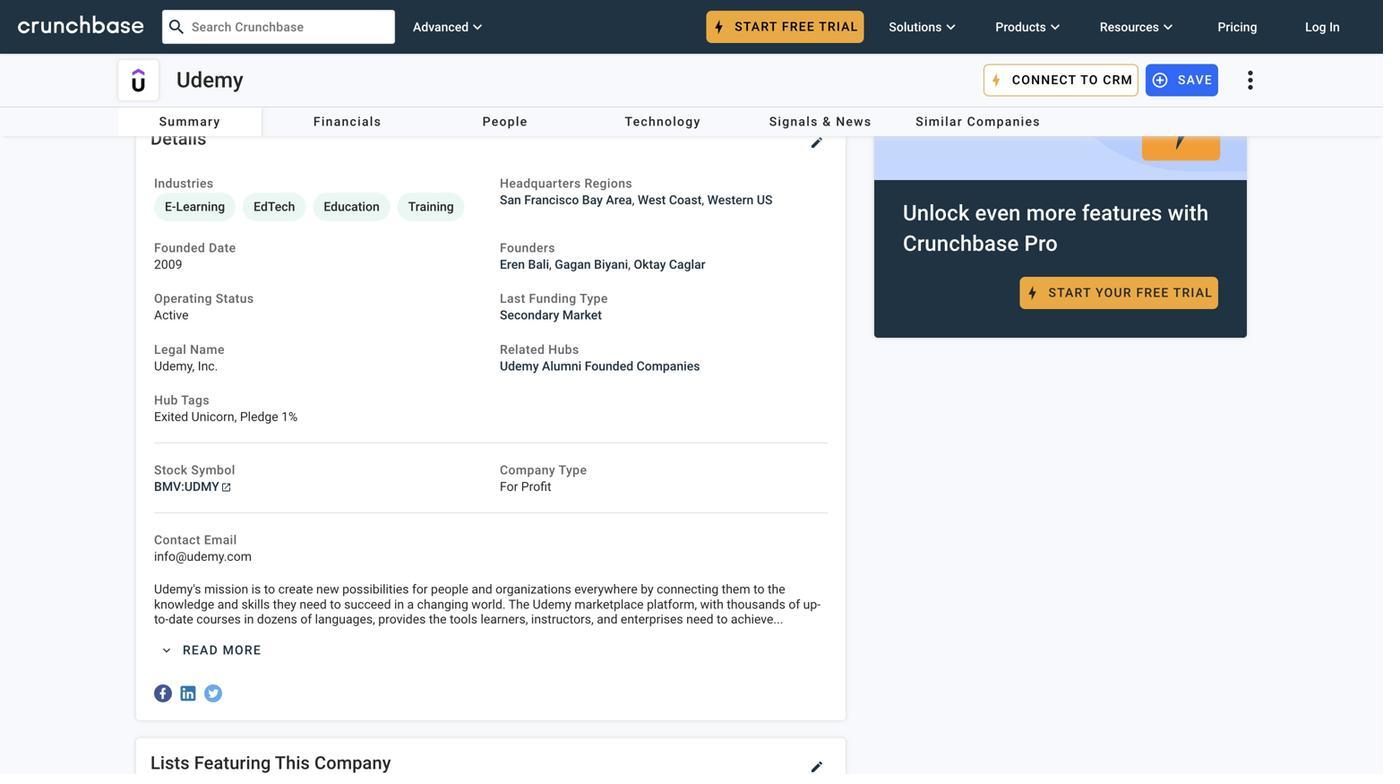 Task type: describe. For each thing, give the bounding box(es) containing it.
, left 'oktay'
[[628, 257, 631, 272]]

everywhere
[[575, 582, 638, 597]]

western us link
[[704, 192, 773, 207]]

provides
[[378, 612, 426, 627]]

stock symbol
[[154, 463, 235, 478]]

contact
[[154, 532, 201, 547]]

details
[[151, 128, 207, 149]]

udemy inside related hubs udemy alumni founded companies
[[500, 359, 539, 374]]

Search Crunchbase field
[[162, 10, 395, 44]]

save button
[[1146, 59, 1219, 102]]

unlock
[[903, 200, 970, 226]]

industries
[[154, 176, 214, 191]]

languages,
[[315, 612, 375, 627]]

date
[[169, 612, 193, 627]]

featuring
[[194, 753, 271, 774]]

signals & news
[[769, 114, 872, 129]]

oktay caglar link
[[631, 257, 706, 272]]

edtech
[[254, 199, 295, 214]]

solutions
[[889, 19, 942, 34]]

financials
[[314, 114, 382, 129]]

e-
[[165, 199, 176, 214]]

with inside udemy's mission is to create new possibilities for people and organizations everywhere by connecting them to the knowledge and skills they need to succeed in a changing world. the udemy marketplace platform, with thousands of up- to-date courses in dozens of languages, provides the tools learners, instructors, and enterprises need to achieve
[[700, 597, 724, 612]]

eren
[[500, 257, 525, 272]]

hub
[[154, 393, 178, 408]]

type inside last funding type secondary market
[[580, 291, 608, 306]]

knowledge
[[154, 597, 214, 612]]

technology link
[[591, 108, 735, 136]]

san francisco bay area link
[[500, 192, 632, 207]]

0 vertical spatial companies
[[967, 114, 1041, 129]]

more actions image
[[1237, 66, 1265, 95]]

unicorn,
[[191, 410, 237, 424]]

crm
[[1103, 73, 1134, 87]]

achieve
[[731, 612, 774, 627]]

companies inside related hubs udemy alumni founded companies
[[637, 359, 700, 374]]

2 horizontal spatial and
[[597, 612, 618, 627]]

biyani
[[594, 257, 628, 272]]

, left western
[[702, 192, 704, 207]]

read more button
[[154, 629, 267, 672]]

udemy logo image
[[118, 60, 159, 100]]

0 horizontal spatial the
[[429, 612, 447, 627]]

with inside "unlock even more features with crunchbase pro"
[[1168, 200, 1209, 226]]

financials link
[[276, 108, 419, 136]]

pledge
[[240, 410, 278, 424]]

pro
[[1025, 231, 1058, 256]]

to right is
[[264, 582, 275, 597]]

eren bali link
[[500, 257, 549, 272]]

edtech link
[[243, 192, 306, 221]]

1 vertical spatial in
[[244, 612, 254, 627]]

1 vertical spatial free
[[1137, 285, 1170, 300]]

save
[[1178, 73, 1213, 87]]

similar
[[916, 114, 963, 129]]

connecting
[[657, 582, 719, 597]]

features
[[1082, 200, 1163, 226]]

legal name udemy, inc.
[[154, 342, 225, 374]]

western
[[708, 192, 754, 207]]

they
[[273, 597, 297, 612]]

emails
[[205, 29, 243, 44]]

last funding type secondary market
[[500, 291, 608, 323]]

advanced button
[[395, 0, 505, 54]]

bay
[[582, 192, 603, 207]]

related
[[500, 342, 545, 357]]

pricing
[[1218, 19, 1258, 34]]

world.
[[472, 597, 506, 612]]

san
[[500, 192, 521, 207]]

email
[[204, 532, 237, 547]]

signals
[[769, 114, 819, 129]]

oktay
[[634, 257, 666, 272]]

gagan
[[555, 257, 591, 272]]

last
[[500, 291, 526, 306]]

summary
[[159, 114, 221, 129]]

0 vertical spatial need
[[300, 597, 327, 612]]

1 horizontal spatial and
[[472, 582, 493, 597]]

platform,
[[647, 597, 697, 612]]

up-
[[803, 597, 821, 612]]

signals & news link
[[749, 108, 892, 136]]

possibilities
[[342, 582, 409, 597]]

this
[[275, 753, 310, 774]]

to down new
[[330, 597, 341, 612]]

company type for profit
[[500, 463, 587, 494]]

people
[[431, 582, 469, 597]]

stock
[[154, 463, 188, 478]]

founded inside related hubs udemy alumni founded companies
[[585, 359, 634, 374]]

summary link
[[118, 108, 262, 136]]

lists featuring this company
[[151, 753, 391, 774]]

people
[[483, 114, 528, 129]]

0 vertical spatial the
[[768, 582, 786, 597]]

numbers
[[243, 47, 293, 62]]

dozens
[[257, 612, 297, 627]]

2009
[[154, 257, 182, 272]]

e-learning
[[165, 199, 225, 214]]

people link
[[434, 108, 577, 136]]

connect
[[1012, 73, 1077, 87]]

education link
[[313, 192, 390, 221]]

company inside company type for profit
[[500, 463, 556, 478]]

area
[[606, 192, 632, 207]]

tags
[[181, 393, 210, 408]]



Task type: locate. For each thing, give the bounding box(es) containing it.
exited
[[154, 410, 188, 424]]

start for start free trial
[[735, 19, 778, 34]]

bmv:udmy link
[[154, 479, 232, 494]]

need down new
[[300, 597, 327, 612]]

to left crm
[[1081, 73, 1099, 87]]

headquarters
[[500, 176, 581, 191]]

founders eren bali , gagan biyani , oktay caglar
[[500, 240, 706, 272]]

1 horizontal spatial start
[[1049, 285, 1092, 300]]

trial left solutions
[[819, 19, 859, 34]]

1 horizontal spatial need
[[686, 612, 714, 627]]

start free trial link
[[706, 5, 864, 48]]

for
[[500, 479, 518, 494]]

udemy's mission is to create new possibilities for people and organizations everywhere by connecting them to the knowledge and skills they need to succeed in a changing world. the udemy marketplace platform, with thousands of up- to-date courses in dozens of languages, provides the tools learners, instructors, and enterprises need to achieve
[[154, 582, 821, 627]]

active
[[154, 308, 189, 323]]

in
[[1330, 19, 1340, 34]]

phone
[[205, 47, 240, 62]]

to up the thousands
[[754, 582, 765, 597]]

log in
[[1306, 19, 1340, 34]]

and down mission
[[218, 597, 238, 612]]

founded right alumni
[[585, 359, 634, 374]]

0 vertical spatial founded
[[154, 240, 205, 255]]

1 horizontal spatial in
[[394, 597, 404, 612]]

udemy's
[[154, 582, 201, 597]]

2 for 2 emails found
[[195, 29, 202, 44]]

bmv:udmy
[[154, 479, 219, 494]]

need down platform,
[[686, 612, 714, 627]]

new
[[316, 582, 339, 597]]

start for start your free trial
[[1049, 285, 1092, 300]]

skills
[[241, 597, 270, 612]]

succeed
[[344, 597, 391, 612]]

0 vertical spatial of
[[789, 597, 800, 612]]

0 vertical spatial in
[[394, 597, 404, 612]]

and down marketplace
[[597, 612, 618, 627]]

training link
[[398, 192, 465, 221]]

thousands
[[727, 597, 786, 612]]

similar companies link
[[907, 108, 1050, 136]]

secondary
[[500, 308, 559, 323]]

udemy alumni founded companies link
[[500, 359, 700, 374]]

0 vertical spatial free
[[782, 19, 815, 34]]

1 horizontal spatial found
[[296, 47, 328, 62]]

found
[[246, 29, 278, 44], [296, 47, 328, 62]]

1 vertical spatial of
[[300, 612, 312, 627]]

1 horizontal spatial founded
[[585, 359, 634, 374]]

0 vertical spatial type
[[580, 291, 608, 306]]

resources button
[[1082, 0, 1195, 54]]

related hubs udemy alumni founded companies
[[500, 342, 700, 374]]

company up the profit
[[500, 463, 556, 478]]

0 horizontal spatial companies
[[637, 359, 700, 374]]

read
[[183, 643, 219, 658]]

west coast link
[[635, 192, 702, 207]]

francisco
[[524, 192, 579, 207]]

enterprises
[[621, 612, 683, 627]]

1 vertical spatial founded
[[585, 359, 634, 374]]

and up world.
[[472, 582, 493, 597]]

0 vertical spatial udemy
[[177, 67, 243, 93]]

start inside start free trial link
[[735, 19, 778, 34]]

1 vertical spatial the
[[429, 612, 447, 627]]

2 emails found
[[195, 29, 278, 44]]

0 vertical spatial start
[[735, 19, 778, 34]]

1 horizontal spatial trial
[[1174, 285, 1213, 300]]

1 vertical spatial need
[[686, 612, 714, 627]]

with right features
[[1168, 200, 1209, 226]]

1 horizontal spatial free
[[1137, 285, 1170, 300]]

of right dozens
[[300, 612, 312, 627]]

1 vertical spatial companies
[[637, 359, 700, 374]]

company
[[500, 463, 556, 478], [315, 753, 391, 774]]

1 2 from the top
[[195, 29, 202, 44]]

1 horizontal spatial of
[[789, 597, 800, 612]]

of left up-
[[789, 597, 800, 612]]

0 horizontal spatial with
[[700, 597, 724, 612]]

0 vertical spatial company
[[500, 463, 556, 478]]

&
[[823, 114, 832, 129]]

lists
[[151, 753, 190, 774]]

0 vertical spatial found
[[246, 29, 278, 44]]

0 horizontal spatial need
[[300, 597, 327, 612]]

0 horizontal spatial and
[[218, 597, 238, 612]]

log in link
[[1280, 0, 1366, 54]]

1 vertical spatial 2
[[195, 47, 202, 62]]

2 2 from the top
[[195, 47, 202, 62]]

solutions button
[[871, 0, 978, 54]]

your
[[1096, 285, 1132, 300]]

learners,
[[481, 612, 528, 627]]

in left a
[[394, 597, 404, 612]]

udemy down phone at the left top of the page
[[177, 67, 243, 93]]

2
[[195, 29, 202, 44], [195, 47, 202, 62]]

for
[[412, 582, 428, 597]]

date
[[209, 240, 236, 255]]

2 vertical spatial udemy
[[533, 597, 572, 612]]

found up the 2 phone numbers found
[[246, 29, 278, 44]]

1 vertical spatial company
[[315, 753, 391, 774]]

0 horizontal spatial free
[[782, 19, 815, 34]]

1 horizontal spatial the
[[768, 582, 786, 597]]

inc.
[[198, 359, 218, 374]]

1 horizontal spatial company
[[500, 463, 556, 478]]

them
[[722, 582, 751, 597]]

create
[[278, 582, 313, 597]]

1 vertical spatial start
[[1049, 285, 1092, 300]]

found down search crunchbase field
[[296, 47, 328, 62]]

trial right 'your'
[[1174, 285, 1213, 300]]

log
[[1306, 19, 1327, 34]]

trial
[[819, 19, 859, 34], [1174, 285, 1213, 300]]

type
[[580, 291, 608, 306], [559, 463, 587, 478]]

news
[[836, 114, 872, 129]]

2 phone numbers found
[[195, 47, 328, 62]]

founded inside founded date 2009
[[154, 240, 205, 255]]

0 horizontal spatial start
[[735, 19, 778, 34]]

to inside connect to crm button
[[1081, 73, 1099, 87]]

1 horizontal spatial with
[[1168, 200, 1209, 226]]

1 vertical spatial with
[[700, 597, 724, 612]]

0 vertical spatial 2
[[195, 29, 202, 44]]

0 horizontal spatial found
[[246, 29, 278, 44]]

advanced
[[413, 19, 469, 34]]

2 left emails
[[195, 29, 202, 44]]

a
[[407, 597, 414, 612]]

connect to crm
[[1012, 73, 1134, 87]]

1 vertical spatial udemy
[[500, 359, 539, 374]]

1 vertical spatial trial
[[1174, 285, 1213, 300]]

udemy down related
[[500, 359, 539, 374]]

1 vertical spatial found
[[296, 47, 328, 62]]

0 vertical spatial trial
[[819, 19, 859, 34]]

in down skills
[[244, 612, 254, 627]]

to-
[[154, 612, 169, 627]]

profit
[[521, 479, 552, 494]]

pricing link
[[1195, 0, 1280, 54]]

learning
[[176, 199, 225, 214]]

free
[[782, 19, 815, 34], [1137, 285, 1170, 300]]

legal
[[154, 342, 187, 357]]

the up the thousands
[[768, 582, 786, 597]]

contact email info@udemy.com
[[154, 532, 252, 564]]

0 horizontal spatial founded
[[154, 240, 205, 255]]

operating status active
[[154, 291, 254, 323]]

hub tags exited unicorn, pledge 1%
[[154, 393, 298, 424]]

alumni
[[542, 359, 582, 374]]

2 for 2 phone numbers found
[[195, 47, 202, 62]]

founded up 2009
[[154, 240, 205, 255]]

, left west
[[632, 192, 635, 207]]

2 left phone at the left top of the page
[[195, 47, 202, 62]]

status
[[216, 291, 254, 306]]

0 horizontal spatial trial
[[819, 19, 859, 34]]

type inside company type for profit
[[559, 463, 587, 478]]

info@udemy.com
[[154, 549, 252, 564]]

with down them at the right of the page
[[700, 597, 724, 612]]

, left gagan
[[549, 257, 552, 272]]

1 vertical spatial type
[[559, 463, 587, 478]]

1%
[[281, 410, 298, 424]]

to left achieve
[[717, 612, 728, 627]]

1 horizontal spatial companies
[[967, 114, 1041, 129]]

0 vertical spatial with
[[1168, 200, 1209, 226]]

bali
[[528, 257, 549, 272]]

companies
[[967, 114, 1041, 129], [637, 359, 700, 374]]

udemy inside udemy's mission is to create new possibilities for people and organizations everywhere by connecting them to the knowledge and skills they need to succeed in a changing world. the udemy marketplace platform, with thousands of up- to-date courses in dozens of languages, provides the tools learners, instructors, and enterprises need to achieve
[[533, 597, 572, 612]]

start your free trial
[[1049, 285, 1213, 300]]

0 horizontal spatial of
[[300, 612, 312, 627]]

start free trial
[[735, 19, 859, 34]]

company right this
[[315, 753, 391, 774]]

0 horizontal spatial company
[[315, 753, 391, 774]]

symbol
[[191, 463, 235, 478]]

is
[[251, 582, 261, 597]]

udemy up instructors,
[[533, 597, 572, 612]]

in
[[394, 597, 404, 612], [244, 612, 254, 627]]

0 horizontal spatial in
[[244, 612, 254, 627]]

name
[[190, 342, 225, 357]]

the down changing
[[429, 612, 447, 627]]

products button
[[978, 0, 1082, 54]]



Task type: vqa. For each thing, say whether or not it's contained in the screenshot.


